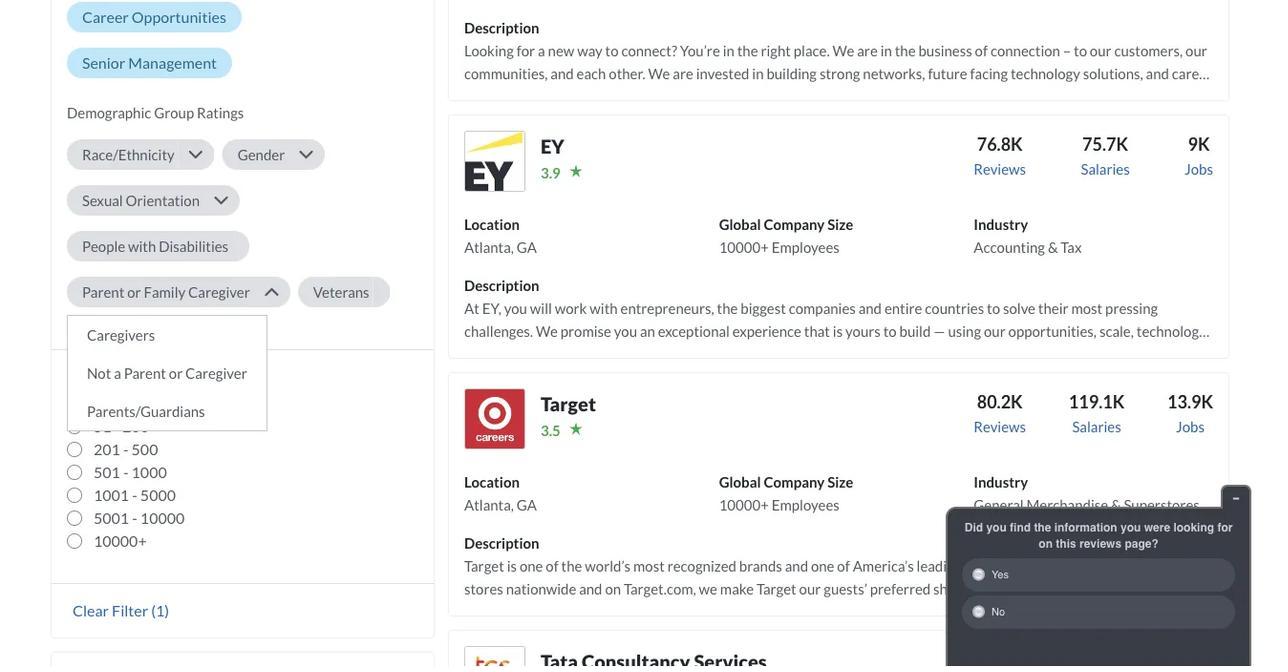 Task type: locate. For each thing, give the bounding box(es) containing it.
2 you from the left
[[1121, 521, 1141, 534]]

gender
[[238, 146, 285, 163]]

demographic group ratings
[[67, 104, 244, 121]]

ratings
[[197, 104, 244, 121]]

0 vertical spatial reviews
[[974, 160, 1026, 178]]

1 vertical spatial location atlanta, ga
[[464, 474, 537, 514]]

1 atlanta, from the top
[[464, 239, 514, 256]]

2 vertical spatial global
[[719, 474, 761, 491]]

2 reviews from the top
[[974, 418, 1026, 436]]

- right the 1
[[105, 394, 111, 413]]

0 vertical spatial size
[[827, 216, 853, 233]]

51
[[94, 417, 111, 436]]

demographic
[[67, 104, 151, 121]]

you right did
[[986, 521, 1007, 534]]

1 employees from the top
[[772, 239, 839, 256]]

career opportunities
[[82, 8, 226, 26]]

caregiver
[[188, 284, 250, 301], [185, 365, 247, 382]]

ga down target image
[[517, 497, 537, 514]]

location for target
[[464, 474, 520, 491]]

2 location atlanta, ga from the top
[[464, 474, 537, 514]]

5001 - 10000
[[94, 509, 185, 528]]

1 vertical spatial location
[[464, 474, 520, 491]]

1 vertical spatial industry
[[974, 474, 1028, 491]]

description
[[464, 19, 539, 36], [464, 277, 539, 294], [464, 535, 539, 552]]

1 vertical spatial &
[[1111, 497, 1121, 514]]

0 vertical spatial ga
[[517, 239, 537, 256]]

119.1k salaries
[[1069, 392, 1125, 436]]

0 vertical spatial global
[[719, 216, 761, 233]]

1 vertical spatial company
[[121, 369, 194, 390]]

with
[[128, 238, 156, 255]]

1 vertical spatial ga
[[517, 497, 537, 514]]

industry up accounting
[[974, 216, 1028, 233]]

employees
[[772, 239, 839, 256], [772, 497, 839, 514]]

& left tax at the right top of the page
[[1048, 239, 1058, 256]]

reviews down 80.2k
[[974, 418, 1026, 436]]

1 vertical spatial global company size 10000+ employees
[[719, 474, 853, 514]]

salaries down 75.7k
[[1081, 160, 1130, 178]]

global company size
[[67, 369, 228, 390]]

0 vertical spatial or
[[127, 284, 141, 301]]

2 vertical spatial 10000+
[[94, 532, 147, 551]]

description for ey
[[464, 277, 539, 294]]

jobs
[[1185, 160, 1213, 178], [1176, 418, 1205, 436]]

2 employees from the top
[[772, 497, 839, 514]]

size for ey
[[827, 216, 853, 233]]

atlanta, down target image
[[464, 497, 514, 514]]

jobs down 9k
[[1185, 160, 1213, 178]]

career
[[82, 8, 129, 26]]

- for 501
[[123, 463, 128, 482]]

employees for target
[[772, 497, 839, 514]]

size
[[827, 216, 853, 233], [197, 369, 228, 390], [827, 474, 853, 491]]

0 horizontal spatial you
[[986, 521, 1007, 534]]

- right 51
[[114, 417, 120, 436]]

1 vertical spatial global
[[67, 369, 117, 390]]

merchandise
[[1026, 497, 1108, 514]]

- left 5000
[[132, 486, 137, 505]]

10000+ for ey
[[719, 239, 769, 256]]

were
[[1144, 521, 1170, 534]]

clear filter (1)
[[73, 602, 169, 620]]

ga
[[517, 239, 537, 256], [517, 497, 537, 514]]

industry inside the industry general merchandise & superstores
[[974, 474, 1028, 491]]

location atlanta, ga down ey image
[[464, 216, 537, 256]]

company
[[764, 216, 825, 233], [121, 369, 194, 390], [764, 474, 825, 491]]

caregiver up parents/guardians
[[185, 365, 247, 382]]

1 horizontal spatial &
[[1111, 497, 1121, 514]]

did
[[965, 521, 983, 534]]

10000+ for target
[[719, 497, 769, 514]]

1 global company size 10000+ employees from the top
[[719, 216, 853, 256]]

1 vertical spatial 10000+
[[719, 497, 769, 514]]

0 vertical spatial location atlanta, ga
[[464, 216, 537, 256]]

on
[[1039, 537, 1053, 551]]

parent right a
[[124, 365, 166, 382]]

1 reviews from the top
[[974, 160, 1026, 178]]

salaries down 119.1k
[[1072, 418, 1121, 436]]

1 location from the top
[[464, 216, 520, 233]]

ga down ey image
[[517, 239, 537, 256]]

2 ga from the top
[[517, 497, 537, 514]]

1 vertical spatial salaries
[[1072, 418, 1121, 436]]

0 vertical spatial global company size 10000+ employees
[[719, 216, 853, 256]]

location
[[464, 216, 520, 233], [464, 474, 520, 491]]

global for target
[[719, 474, 761, 491]]

industry
[[974, 216, 1028, 233], [974, 474, 1028, 491]]

clear filter (1) button
[[67, 601, 175, 621]]

or up parents/guardians
[[169, 365, 183, 382]]

parent
[[82, 284, 124, 301], [124, 365, 166, 382]]

1 vertical spatial size
[[197, 369, 228, 390]]

family
[[144, 284, 186, 301]]

description for target
[[464, 535, 539, 552]]

reviews
[[1080, 537, 1122, 551]]

2 location from the top
[[464, 474, 520, 491]]

0 vertical spatial atlanta,
[[464, 239, 514, 256]]

parents/guardians
[[87, 403, 205, 420]]

0 vertical spatial &
[[1048, 239, 1058, 256]]

salaries for ey
[[1081, 160, 1130, 178]]

general
[[974, 497, 1024, 514]]

2 vertical spatial size
[[827, 474, 853, 491]]

10000+
[[719, 239, 769, 256], [719, 497, 769, 514], [94, 532, 147, 551]]

caregiver down the disabilities
[[188, 284, 250, 301]]

orientation
[[126, 192, 200, 209]]

jobs inside 13.9k jobs
[[1176, 418, 1205, 436]]

filter
[[112, 602, 148, 620]]

2 description from the top
[[464, 277, 539, 294]]

1 vertical spatial employees
[[772, 497, 839, 514]]

0 vertical spatial salaries
[[1081, 160, 1130, 178]]

1001
[[94, 486, 129, 505]]

or left family
[[127, 284, 141, 301]]

1 location atlanta, ga from the top
[[464, 216, 537, 256]]

0 vertical spatial company
[[764, 216, 825, 233]]

3 description from the top
[[464, 535, 539, 552]]

management
[[128, 53, 217, 72]]

or
[[127, 284, 141, 301], [169, 365, 183, 382]]

industry up general
[[974, 474, 1028, 491]]

- right 501
[[123, 463, 128, 482]]

1 horizontal spatial you
[[1121, 521, 1141, 534]]

you up page?
[[1121, 521, 1141, 534]]

1 vertical spatial description
[[464, 277, 539, 294]]

location down target image
[[464, 474, 520, 491]]

2 vertical spatial company
[[764, 474, 825, 491]]

industry inside industry accounting & tax
[[974, 216, 1028, 233]]

jobs down the 13.9k
[[1176, 418, 1205, 436]]

reviews
[[974, 160, 1026, 178], [974, 418, 1026, 436]]

global company size 10000+ employees
[[719, 216, 853, 256], [719, 474, 853, 514]]

0 vertical spatial jobs
[[1185, 160, 1213, 178]]

-
[[105, 394, 111, 413], [114, 417, 120, 436], [123, 440, 128, 459], [123, 463, 128, 482], [132, 486, 137, 505], [132, 509, 137, 528]]

- right 201
[[123, 440, 128, 459]]

2 atlanta, from the top
[[464, 497, 514, 514]]

1 vertical spatial atlanta,
[[464, 497, 514, 514]]

0 horizontal spatial &
[[1048, 239, 1058, 256]]

atlanta,
[[464, 239, 514, 256], [464, 497, 514, 514]]

employees for ey
[[772, 239, 839, 256]]

salaries inside the 119.1k salaries
[[1072, 418, 1121, 436]]

1 industry from the top
[[974, 216, 1028, 233]]

ga for target
[[517, 497, 537, 514]]

201
[[94, 440, 120, 459]]

51 - 200
[[94, 417, 149, 436]]

50
[[114, 394, 131, 413]]

0 vertical spatial location
[[464, 216, 520, 233]]

& up "did you find the information you were looking for on this reviews page?"
[[1111, 497, 1121, 514]]

1 horizontal spatial or
[[169, 365, 183, 382]]

- down the "1001 - 5000"
[[132, 509, 137, 528]]

2 global company size 10000+ employees from the top
[[719, 474, 853, 514]]

find
[[1010, 521, 1031, 534]]

1 ga from the top
[[517, 239, 537, 256]]

size for target
[[827, 474, 853, 491]]

1 vertical spatial reviews
[[974, 418, 1026, 436]]

atlanta, down ey image
[[464, 239, 514, 256]]

2 vertical spatial description
[[464, 535, 539, 552]]

caregivers
[[87, 327, 155, 344]]

industry for ey
[[974, 216, 1028, 233]]

reviews down 76.8k
[[974, 160, 1026, 178]]

1 vertical spatial jobs
[[1176, 418, 1205, 436]]

global company size 10000+ employees for ey
[[719, 216, 853, 256]]

&
[[1048, 239, 1058, 256], [1111, 497, 1121, 514]]

location atlanta, ga
[[464, 216, 537, 256], [464, 474, 537, 514]]

1000
[[131, 463, 167, 482]]

0 vertical spatial description
[[464, 19, 539, 36]]

parent or family caregiver
[[82, 284, 250, 301]]

0 vertical spatial employees
[[772, 239, 839, 256]]

& inside industry accounting & tax
[[1048, 239, 1058, 256]]

salaries
[[1081, 160, 1130, 178], [1072, 418, 1121, 436]]

2 industry from the top
[[974, 474, 1028, 491]]

reviews for ey
[[974, 160, 1026, 178]]

location atlanta, ga down target image
[[464, 474, 537, 514]]

80.2k reviews
[[974, 392, 1026, 436]]

atlanta, for ey
[[464, 239, 514, 256]]

0 vertical spatial 10000+
[[719, 239, 769, 256]]

location atlanta, ga for ey
[[464, 216, 537, 256]]

location down ey image
[[464, 216, 520, 233]]

0 vertical spatial industry
[[974, 216, 1028, 233]]

yes
[[992, 569, 1009, 581]]

parent down "people"
[[82, 284, 124, 301]]

1 - 50
[[94, 394, 131, 413]]



Task type: describe. For each thing, give the bounding box(es) containing it.
3.5
[[541, 422, 561, 439]]

13.9k jobs
[[1167, 392, 1213, 436]]

0 horizontal spatial or
[[127, 284, 141, 301]]

ey
[[541, 135, 564, 158]]

superstores
[[1124, 497, 1200, 514]]

people with disabilities
[[82, 238, 228, 255]]

501
[[94, 463, 120, 482]]

9k
[[1188, 134, 1210, 155]]

1001 - 5000
[[94, 486, 176, 505]]

- for 1001
[[132, 486, 137, 505]]

- for 1
[[105, 394, 111, 413]]

501 - 1000
[[94, 463, 167, 482]]

sexual
[[82, 192, 123, 209]]

80.2k
[[977, 392, 1023, 413]]

disabilities
[[159, 238, 228, 255]]

- for 201
[[123, 440, 128, 459]]

opportunities
[[132, 8, 226, 26]]

industry accounting & tax
[[974, 216, 1082, 256]]

reviews for target
[[974, 418, 1026, 436]]

sexual orientation
[[82, 192, 200, 209]]

this
[[1056, 537, 1076, 551]]

76.8k reviews
[[974, 134, 1026, 178]]

5001
[[94, 509, 129, 528]]

ey image
[[464, 131, 525, 192]]

9k jobs
[[1185, 134, 1213, 178]]

76.8k
[[977, 134, 1023, 155]]

no
[[992, 607, 1005, 619]]

industry general merchandise & superstores
[[974, 474, 1200, 514]]

not a parent or caregiver
[[87, 365, 247, 382]]

0 vertical spatial parent
[[82, 284, 124, 301]]

location for ey
[[464, 216, 520, 233]]

500
[[131, 440, 158, 459]]

group
[[154, 104, 194, 121]]

information
[[1054, 521, 1117, 534]]

senior
[[82, 53, 125, 72]]

global for ey
[[719, 216, 761, 233]]

200
[[123, 417, 149, 436]]

salaries for target
[[1072, 418, 1121, 436]]

13.9k
[[1167, 392, 1213, 413]]

& inside the industry general merchandise & superstores
[[1111, 497, 1121, 514]]

for
[[1217, 521, 1233, 534]]

page?
[[1125, 537, 1159, 551]]

career opportunities button
[[67, 2, 242, 32]]

tax
[[1061, 239, 1082, 256]]

company for ey
[[764, 216, 825, 233]]

senior management button
[[67, 48, 232, 78]]

75.7k
[[1082, 134, 1128, 155]]

1 vertical spatial or
[[169, 365, 183, 382]]

jobs for ey
[[1185, 160, 1213, 178]]

jobs for target
[[1176, 418, 1205, 436]]

1
[[94, 394, 102, 413]]

1 description from the top
[[464, 19, 539, 36]]

accounting
[[974, 239, 1045, 256]]

location atlanta, ga for target
[[464, 474, 537, 514]]

a
[[114, 365, 121, 382]]

people
[[82, 238, 125, 255]]

1 vertical spatial parent
[[124, 365, 166, 382]]

industry for target
[[974, 474, 1028, 491]]

target
[[541, 393, 596, 415]]

atlanta, for target
[[464, 497, 514, 514]]

ga for ey
[[517, 239, 537, 256]]

global company size 10000+ employees for target
[[719, 474, 853, 514]]

- for 51
[[114, 417, 120, 436]]

the
[[1034, 521, 1051, 534]]

1 vertical spatial caregiver
[[185, 365, 247, 382]]

did you find the information you were looking for on this reviews page?
[[965, 521, 1233, 551]]

119.1k
[[1069, 392, 1125, 413]]

not
[[87, 365, 111, 382]]

(1)
[[151, 602, 169, 620]]

75.7k salaries
[[1081, 134, 1130, 178]]

0 vertical spatial caregiver
[[188, 284, 250, 301]]

company for target
[[764, 474, 825, 491]]

201 - 500
[[94, 440, 158, 459]]

senior management
[[82, 53, 217, 72]]

- for 5001
[[132, 509, 137, 528]]

looking
[[1173, 521, 1214, 534]]

3.9
[[541, 164, 561, 181]]

5000
[[140, 486, 176, 505]]

target image
[[464, 389, 525, 450]]

1 you from the left
[[986, 521, 1007, 534]]

veterans
[[313, 284, 369, 301]]

race/ethnicity
[[82, 146, 175, 163]]

10000
[[140, 509, 185, 528]]

clear
[[73, 602, 109, 620]]



Task type: vqa. For each thing, say whether or not it's contained in the screenshot.


